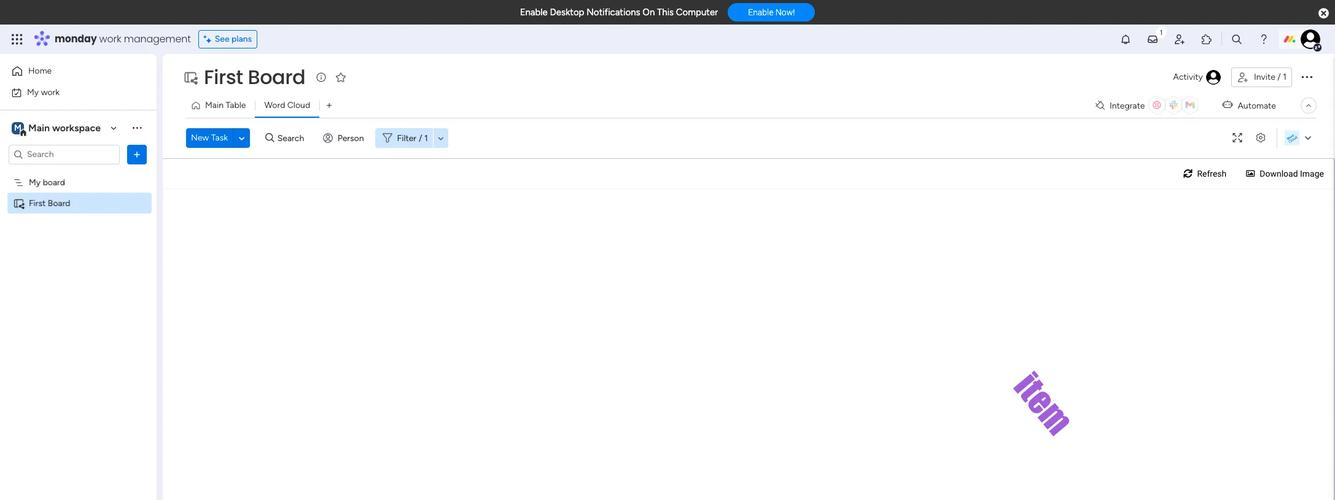 Task type: describe. For each thing, give the bounding box(es) containing it.
work for monday
[[99, 32, 121, 46]]

see
[[215, 34, 229, 44]]

filter
[[397, 133, 416, 143]]

new
[[191, 133, 209, 143]]

invite / 1
[[1254, 72, 1287, 82]]

main for main table
[[205, 100, 224, 111]]

1 for filter / 1
[[424, 133, 428, 143]]

enable desktop notifications on this computer
[[520, 7, 718, 18]]

enable now!
[[748, 8, 795, 17]]

workspace options image
[[131, 122, 143, 134]]

see plans
[[215, 34, 252, 44]]

inbox image
[[1147, 33, 1159, 45]]

help image
[[1258, 33, 1270, 45]]

computer
[[676, 7, 718, 18]]

apps image
[[1201, 33, 1213, 45]]

cloud
[[287, 100, 310, 111]]

main for main workspace
[[28, 122, 50, 134]]

see plans button
[[198, 30, 257, 49]]

notifications image
[[1120, 33, 1132, 45]]

1 horizontal spatial first
[[204, 63, 243, 91]]

home button
[[7, 61, 132, 81]]

invite members image
[[1174, 33, 1186, 45]]

1 for invite / 1
[[1283, 72, 1287, 82]]

my work
[[27, 87, 60, 97]]

first board inside list box
[[29, 198, 70, 209]]

invite
[[1254, 72, 1276, 82]]

angle down image
[[239, 134, 245, 143]]

workspace
[[52, 122, 101, 134]]

activity
[[1173, 72, 1203, 82]]

automate
[[1238, 100, 1276, 111]]

word
[[264, 100, 285, 111]]

add view image
[[327, 101, 332, 110]]

word cloud button
[[255, 96, 319, 115]]

0 vertical spatial first board
[[204, 63, 305, 91]]

list box containing my board
[[0, 170, 157, 380]]

table
[[226, 100, 246, 111]]

board
[[43, 177, 65, 188]]

filter / 1
[[397, 133, 428, 143]]

workspace image
[[12, 121, 24, 135]]

person
[[338, 133, 364, 143]]

0 vertical spatial board
[[248, 63, 305, 91]]

my board
[[29, 177, 65, 188]]

1 image
[[1156, 25, 1167, 39]]

invite / 1 button
[[1231, 68, 1292, 87]]

select product image
[[11, 33, 23, 45]]

notifications
[[587, 7, 640, 18]]

dapulse close image
[[1319, 7, 1329, 20]]

activity button
[[1168, 68, 1227, 87]]

person button
[[318, 128, 371, 148]]

autopilot image
[[1223, 97, 1233, 113]]

plans
[[232, 34, 252, 44]]

my work button
[[7, 83, 132, 102]]

0 horizontal spatial first
[[29, 198, 46, 209]]

integrate
[[1110, 100, 1145, 111]]

shareable board image inside list box
[[13, 197, 25, 209]]



Task type: locate. For each thing, give the bounding box(es) containing it.
0 vertical spatial main
[[205, 100, 224, 111]]

shareable board image
[[183, 70, 198, 85], [13, 197, 25, 209]]

/ right filter
[[419, 133, 422, 143]]

my
[[27, 87, 39, 97], [29, 177, 41, 188]]

my for my board
[[29, 177, 41, 188]]

1 horizontal spatial enable
[[748, 8, 774, 17]]

0 horizontal spatial shareable board image
[[13, 197, 25, 209]]

/
[[1278, 72, 1281, 82], [419, 133, 422, 143]]

work inside button
[[41, 87, 60, 97]]

0 horizontal spatial work
[[41, 87, 60, 97]]

/ for invite
[[1278, 72, 1281, 82]]

Search in workspace field
[[26, 147, 103, 162]]

1 inside "button"
[[1283, 72, 1287, 82]]

my inside button
[[27, 87, 39, 97]]

enable
[[520, 7, 548, 18], [748, 8, 774, 17]]

first board down my board
[[29, 198, 70, 209]]

0 vertical spatial work
[[99, 32, 121, 46]]

enable inside button
[[748, 8, 774, 17]]

main left table
[[205, 100, 224, 111]]

board up word
[[248, 63, 305, 91]]

1 horizontal spatial board
[[248, 63, 305, 91]]

1 vertical spatial /
[[419, 133, 422, 143]]

management
[[124, 32, 191, 46]]

new task
[[191, 133, 228, 143]]

0 vertical spatial my
[[27, 87, 39, 97]]

home
[[28, 66, 52, 76]]

task
[[211, 133, 228, 143]]

first board up table
[[204, 63, 305, 91]]

1 vertical spatial shareable board image
[[13, 197, 25, 209]]

0 horizontal spatial main
[[28, 122, 50, 134]]

main inside workspace selection element
[[28, 122, 50, 134]]

new task button
[[186, 128, 233, 148]]

/ for filter
[[419, 133, 422, 143]]

enable for enable now!
[[748, 8, 774, 17]]

m
[[14, 123, 21, 133]]

search everything image
[[1231, 33, 1243, 45]]

first board
[[204, 63, 305, 91], [29, 198, 70, 209]]

0 horizontal spatial 1
[[424, 133, 428, 143]]

board down board
[[48, 198, 70, 209]]

0 vertical spatial 1
[[1283, 72, 1287, 82]]

work for my
[[41, 87, 60, 97]]

workspace selection element
[[12, 121, 103, 137]]

1 vertical spatial my
[[29, 177, 41, 188]]

enable now! button
[[728, 3, 815, 22]]

word cloud
[[264, 100, 310, 111]]

1 right "invite"
[[1283, 72, 1287, 82]]

jacob simon image
[[1301, 29, 1321, 49]]

now!
[[776, 8, 795, 17]]

1 vertical spatial first
[[29, 198, 46, 209]]

enable left now!
[[748, 8, 774, 17]]

options image
[[1300, 69, 1314, 84]]

board
[[248, 63, 305, 91], [48, 198, 70, 209]]

/ inside "button"
[[1278, 72, 1281, 82]]

main table button
[[186, 96, 255, 115]]

/ right "invite"
[[1278, 72, 1281, 82]]

list box
[[0, 170, 157, 380]]

main
[[205, 100, 224, 111], [28, 122, 50, 134]]

first down my board
[[29, 198, 46, 209]]

dapulse integrations image
[[1096, 101, 1105, 110]]

settings image
[[1251, 134, 1271, 143]]

first
[[204, 63, 243, 91], [29, 198, 46, 209]]

open full screen image
[[1228, 134, 1247, 143]]

v2 search image
[[265, 131, 274, 145]]

1 horizontal spatial /
[[1278, 72, 1281, 82]]

1 horizontal spatial main
[[205, 100, 224, 111]]

main inside button
[[205, 100, 224, 111]]

0 vertical spatial first
[[204, 63, 243, 91]]

1 vertical spatial main
[[28, 122, 50, 134]]

this
[[657, 7, 674, 18]]

1 horizontal spatial shareable board image
[[183, 70, 198, 85]]

my for my work
[[27, 87, 39, 97]]

1 horizontal spatial 1
[[1283, 72, 1287, 82]]

Search field
[[274, 130, 311, 147]]

board inside list box
[[48, 198, 70, 209]]

enable left desktop
[[520, 7, 548, 18]]

1
[[1283, 72, 1287, 82], [424, 133, 428, 143]]

1 vertical spatial board
[[48, 198, 70, 209]]

work down home
[[41, 87, 60, 97]]

1 vertical spatial first board
[[29, 198, 70, 209]]

first up main table
[[204, 63, 243, 91]]

1 horizontal spatial first board
[[204, 63, 305, 91]]

on
[[643, 7, 655, 18]]

options image
[[131, 148, 143, 161]]

1 horizontal spatial work
[[99, 32, 121, 46]]

0 vertical spatial shareable board image
[[183, 70, 198, 85]]

main table
[[205, 100, 246, 111]]

work
[[99, 32, 121, 46], [41, 87, 60, 97]]

0 horizontal spatial board
[[48, 198, 70, 209]]

option
[[0, 171, 157, 174]]

work right monday
[[99, 32, 121, 46]]

monday
[[55, 32, 97, 46]]

0 vertical spatial /
[[1278, 72, 1281, 82]]

0 horizontal spatial first board
[[29, 198, 70, 209]]

First Board field
[[201, 63, 309, 91]]

my down home
[[27, 87, 39, 97]]

0 horizontal spatial enable
[[520, 7, 548, 18]]

my left board
[[29, 177, 41, 188]]

arrow down image
[[433, 131, 448, 146]]

desktop
[[550, 7, 584, 18]]

1 vertical spatial 1
[[424, 133, 428, 143]]

1 left arrow down icon
[[424, 133, 428, 143]]

enable for enable desktop notifications on this computer
[[520, 7, 548, 18]]

collapse board header image
[[1304, 101, 1314, 111]]

monday work management
[[55, 32, 191, 46]]

show board description image
[[314, 71, 329, 84]]

main workspace
[[28, 122, 101, 134]]

0 horizontal spatial /
[[419, 133, 422, 143]]

1 vertical spatial work
[[41, 87, 60, 97]]

add to favorites image
[[335, 71, 347, 83]]

main right workspace icon
[[28, 122, 50, 134]]



Task type: vqa. For each thing, say whether or not it's contained in the screenshot.
the Word
yes



